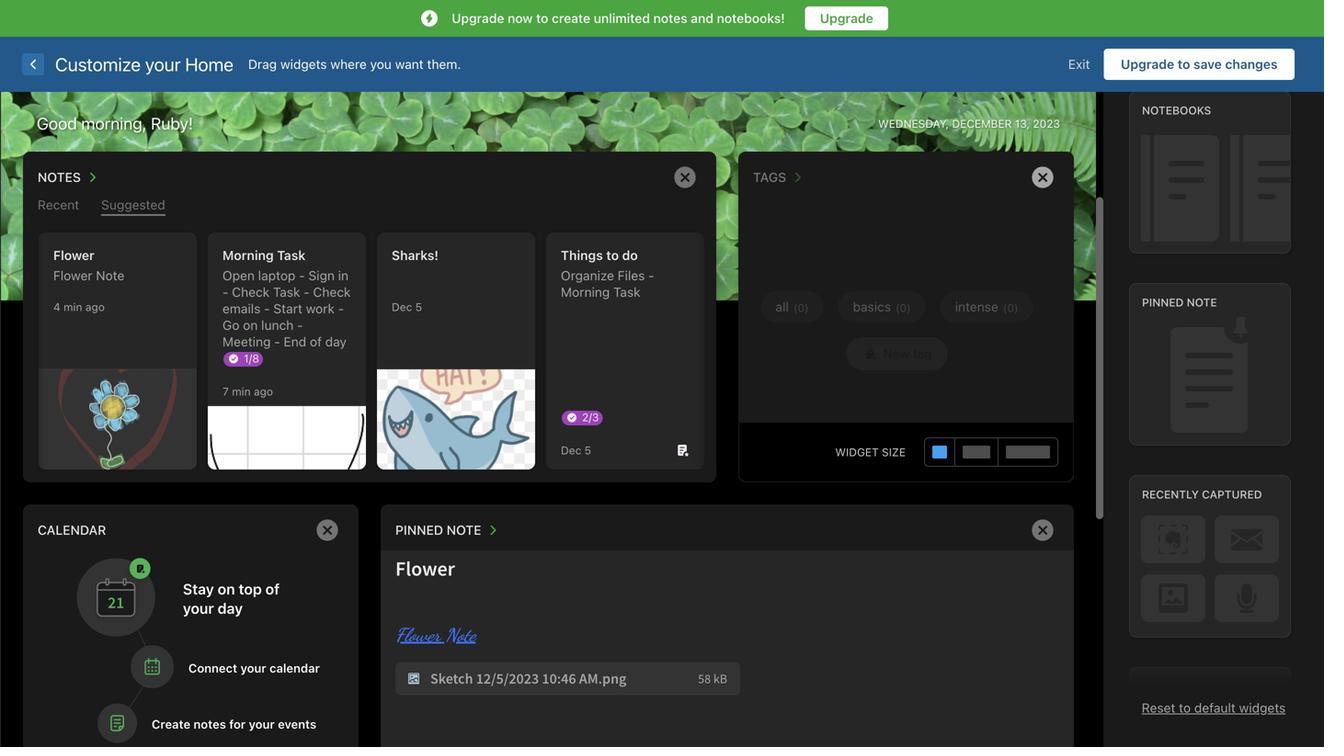 Task type: locate. For each thing, give the bounding box(es) containing it.
customize your home
[[55, 53, 234, 75]]

to for upgrade
[[1178, 57, 1191, 72]]

remove image
[[667, 159, 704, 196]]

1 vertical spatial to
[[1178, 57, 1191, 72]]

scratch
[[1143, 681, 1195, 693]]

pinned
[[1143, 296, 1184, 309]]

to for reset
[[1180, 701, 1191, 716]]

pad
[[1198, 681, 1221, 693]]

save
[[1194, 57, 1222, 72]]

morning,
[[81, 114, 147, 133]]

remove image
[[1025, 159, 1062, 196], [309, 512, 346, 549], [1025, 512, 1062, 549]]

home
[[185, 53, 234, 75]]

drag
[[248, 57, 277, 72]]

2 vertical spatial to
[[1180, 701, 1191, 716]]

1 vertical spatial widgets
[[1240, 701, 1286, 716]]

exit
[[1069, 57, 1091, 72]]

upgrade
[[452, 11, 505, 26], [820, 11, 874, 26], [1121, 57, 1175, 72]]

upgrade to save changes button
[[1104, 49, 1295, 80]]

0 horizontal spatial upgrade
[[452, 11, 505, 26]]

and
[[691, 11, 714, 26]]

widgets right "default"
[[1240, 701, 1286, 716]]

to right now
[[536, 11, 549, 26]]

notebooks
[[1143, 104, 1212, 117]]

size
[[882, 446, 906, 459]]

want
[[395, 57, 424, 72]]

reset to default widgets
[[1142, 701, 1286, 716]]

to inside button
[[1178, 57, 1191, 72]]

to down scratch pad
[[1180, 701, 1191, 716]]

reset to default widgets button
[[1142, 701, 1286, 716]]

december
[[953, 117, 1012, 130]]

your
[[145, 53, 181, 75]]

recently captured
[[1143, 488, 1263, 501]]

widgets right drag
[[280, 57, 327, 72]]

notebooks!
[[717, 11, 785, 26]]

to left save
[[1178, 57, 1191, 72]]

widgets
[[280, 57, 327, 72], [1240, 701, 1286, 716]]

upgrade for upgrade
[[820, 11, 874, 26]]

default
[[1195, 701, 1236, 716]]

captured
[[1203, 488, 1263, 501]]

1 horizontal spatial upgrade
[[820, 11, 874, 26]]

2 horizontal spatial upgrade
[[1121, 57, 1175, 72]]

upgrade button
[[806, 6, 889, 30]]

upgrade inside button
[[820, 11, 874, 26]]

widget size medium image
[[963, 446, 991, 459]]

0 horizontal spatial widgets
[[280, 57, 327, 72]]

upgrade inside button
[[1121, 57, 1175, 72]]

upgrade for upgrade now to create unlimited notes and notebooks!
[[452, 11, 505, 26]]

to
[[536, 11, 549, 26], [1178, 57, 1191, 72], [1180, 701, 1191, 716]]



Task type: describe. For each thing, give the bounding box(es) containing it.
good morning, ruby!
[[37, 114, 193, 133]]

2023
[[1034, 117, 1061, 130]]

where
[[331, 57, 367, 72]]

note
[[1187, 296, 1218, 309]]

upgrade to save changes
[[1121, 57, 1278, 72]]

good
[[37, 114, 77, 133]]

widget
[[836, 446, 879, 459]]

wednesday,
[[879, 117, 950, 130]]

ruby!
[[151, 114, 193, 133]]

scratch pad
[[1143, 681, 1221, 693]]

wednesday, december 13, 2023
[[879, 117, 1061, 130]]

0 vertical spatial to
[[536, 11, 549, 26]]

notes
[[654, 11, 688, 26]]

upgrade for upgrade to save changes
[[1121, 57, 1175, 72]]

widget size large image
[[1006, 446, 1051, 459]]

drag widgets where you want them.
[[248, 57, 461, 72]]

0 vertical spatial widgets
[[280, 57, 327, 72]]

changes
[[1226, 57, 1278, 72]]

pinned note
[[1143, 296, 1218, 309]]

recently
[[1143, 488, 1200, 501]]

widget size small image
[[933, 446, 948, 459]]

unlimited
[[594, 11, 650, 26]]

now
[[508, 11, 533, 26]]

create
[[552, 11, 591, 26]]

1 horizontal spatial widgets
[[1240, 701, 1286, 716]]

upgrade now to create unlimited notes and notebooks!
[[452, 11, 785, 26]]

exit button
[[1055, 49, 1104, 80]]

you
[[370, 57, 392, 72]]

13,
[[1015, 117, 1030, 130]]

customize
[[55, 53, 141, 75]]

reset
[[1142, 701, 1176, 716]]

them.
[[427, 57, 461, 72]]

widget size
[[836, 446, 906, 459]]



Task type: vqa. For each thing, say whether or not it's contained in the screenshot.
the Home
yes



